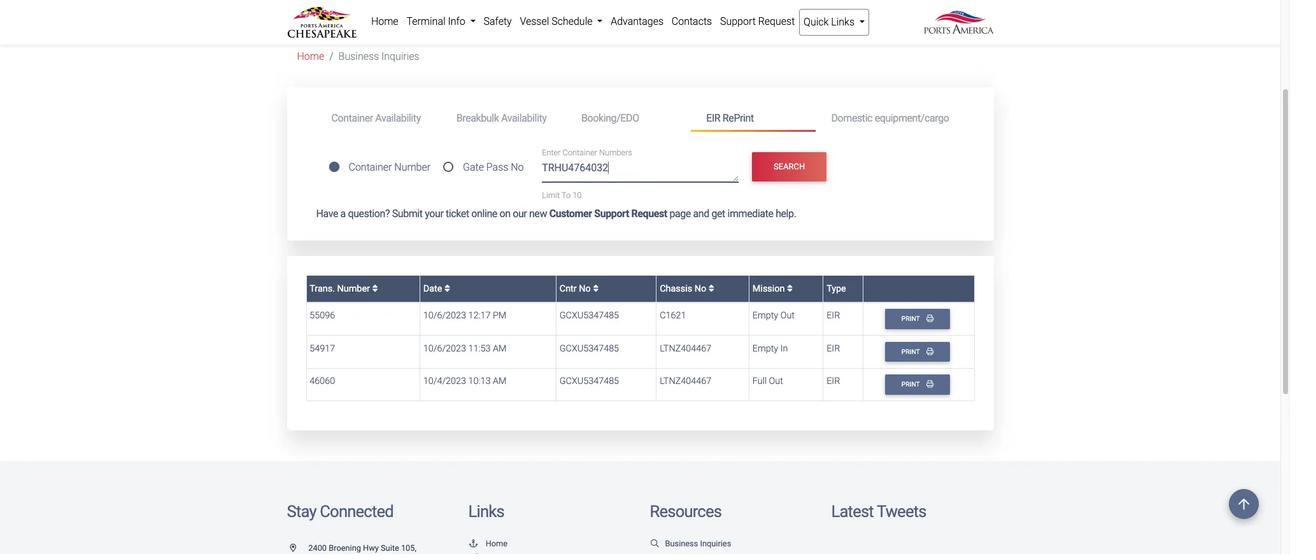 Task type: vqa. For each thing, say whether or not it's contained in the screenshot.


Task type: locate. For each thing, give the bounding box(es) containing it.
cntr no
[[560, 283, 593, 294]]

1 vertical spatial home
[[297, 50, 324, 63]]

1 gcxu5347485 from the top
[[560, 311, 619, 321]]

terminal info
[[407, 15, 468, 27]]

info
[[448, 15, 466, 27]]

1 horizontal spatial home link
[[367, 9, 403, 34]]

10/6/2023
[[424, 311, 466, 321], [424, 343, 466, 354]]

2 sort image from the left
[[593, 284, 599, 293]]

print for empty out
[[902, 315, 922, 323]]

2 print link from the top
[[886, 342, 951, 362]]

links up anchor image
[[469, 502, 505, 521]]

print image
[[927, 348, 934, 355], [927, 381, 934, 388]]

1 ltnz404467 from the top
[[660, 343, 712, 354]]

sort image inside the cntr no link
[[593, 284, 599, 293]]

links right 'quick'
[[832, 16, 855, 28]]

hwy
[[363, 544, 379, 553]]

enter
[[542, 148, 561, 158]]

1 vertical spatial empty
[[753, 343, 779, 354]]

container up question?
[[349, 161, 392, 173]]

container
[[332, 112, 373, 124], [563, 148, 598, 158], [349, 161, 392, 173]]

empty
[[753, 311, 779, 321], [753, 343, 779, 354]]

0 vertical spatial support
[[721, 15, 756, 27]]

0 vertical spatial links
[[832, 16, 855, 28]]

inquiries
[[382, 50, 420, 63], [701, 539, 732, 549]]

container availability
[[332, 112, 421, 124]]

0 vertical spatial print link
[[886, 309, 951, 329]]

2 horizontal spatial home
[[486, 539, 508, 549]]

out down mission link at the bottom
[[781, 311, 795, 321]]

1 sort image from the left
[[445, 284, 450, 293]]

limit to 10
[[542, 190, 582, 200]]

am right 11:53
[[493, 343, 507, 354]]

support right customer
[[595, 208, 629, 220]]

3 gcxu5347485 from the top
[[560, 376, 619, 387]]

10/6/2023 down date link
[[424, 311, 466, 321]]

sort image up 'empty out'
[[788, 284, 793, 293]]

container up container number
[[332, 112, 373, 124]]

trans. number
[[310, 283, 372, 294]]

business inquiries down terminal
[[339, 50, 420, 63]]

0 vertical spatial print image
[[927, 348, 934, 355]]

1 horizontal spatial request
[[759, 15, 795, 27]]

2 empty from the top
[[753, 343, 779, 354]]

sort image right cntr
[[593, 284, 599, 293]]

10:13
[[469, 376, 491, 387]]

availability up enter
[[501, 112, 547, 124]]

out
[[781, 311, 795, 321], [769, 376, 784, 387]]

gate pass no
[[463, 161, 524, 173]]

2 ltnz404467 from the top
[[660, 376, 712, 387]]

1 horizontal spatial links
[[832, 16, 855, 28]]

print image for full out
[[927, 381, 934, 388]]

links inside quick links link
[[832, 16, 855, 28]]

1 horizontal spatial no
[[579, 283, 591, 294]]

customer support request link
[[550, 208, 668, 220]]

10/6/2023 up 10/4/2023
[[424, 343, 466, 354]]

2 horizontal spatial home link
[[469, 539, 508, 549]]

1 vertical spatial ltnz404467
[[660, 376, 712, 387]]

2 vertical spatial print
[[902, 381, 922, 389]]

pm
[[493, 311, 507, 321]]

0 horizontal spatial support
[[595, 208, 629, 220]]

0 horizontal spatial number
[[337, 283, 370, 294]]

1 vertical spatial print link
[[886, 342, 951, 362]]

request left 'quick'
[[759, 15, 795, 27]]

1 10/6/2023 from the top
[[424, 311, 466, 321]]

no
[[511, 161, 524, 173], [579, 283, 591, 294], [695, 283, 707, 294]]

resources
[[650, 502, 722, 521]]

out right full
[[769, 376, 784, 387]]

1 print from the top
[[902, 315, 922, 323]]

1 horizontal spatial support
[[721, 15, 756, 27]]

search image
[[650, 540, 660, 549]]

trans. number link
[[310, 283, 378, 294]]

2 print from the top
[[902, 348, 922, 356]]

number for trans. number
[[337, 283, 370, 294]]

sort image
[[372, 284, 378, 293]]

1 vertical spatial out
[[769, 376, 784, 387]]

page
[[670, 208, 691, 220]]

sort image for mission
[[788, 284, 793, 293]]

1 horizontal spatial business
[[666, 539, 699, 549]]

support request link
[[717, 9, 799, 34]]

on
[[500, 208, 511, 220]]

sort image inside chassis no link
[[709, 284, 715, 293]]

eir for empty in
[[827, 343, 841, 354]]

gcxu5347485
[[560, 311, 619, 321], [560, 343, 619, 354], [560, 376, 619, 387]]

10/4/2023
[[424, 376, 466, 387]]

am for 10/4/2023 10:13 am
[[493, 376, 507, 387]]

stay connected
[[287, 502, 394, 521]]

gcxu5347485 for 10/4/2023 10:13 am
[[560, 376, 619, 387]]

0 vertical spatial inquiries
[[382, 50, 420, 63]]

2 vertical spatial container
[[349, 161, 392, 173]]

1 horizontal spatial business inquiries
[[666, 539, 732, 549]]

2 10/6/2023 from the top
[[424, 343, 466, 354]]

sort image right chassis in the bottom of the page
[[709, 284, 715, 293]]

10/6/2023 for 10/6/2023 11:53 am
[[424, 343, 466, 354]]

no for cntr no
[[579, 283, 591, 294]]

0 horizontal spatial business
[[339, 50, 379, 63]]

cntr no link
[[560, 283, 599, 294]]

1 vertical spatial 10/6/2023
[[424, 343, 466, 354]]

print link for empty out
[[886, 309, 951, 329]]

chassis
[[660, 283, 693, 294]]

sort image up 10/6/2023 12:17 pm
[[445, 284, 450, 293]]

3 sort image from the left
[[709, 284, 715, 293]]

terminal info link
[[403, 9, 480, 34]]

3 print from the top
[[902, 381, 922, 389]]

full out
[[753, 376, 784, 387]]

no right cntr
[[579, 283, 591, 294]]

1 empty from the top
[[753, 311, 779, 321]]

vessel
[[520, 15, 549, 27]]

latest
[[832, 502, 874, 521]]

0 vertical spatial 10/6/2023
[[424, 311, 466, 321]]

1 availability from the left
[[376, 112, 421, 124]]

1 horizontal spatial number
[[395, 161, 431, 173]]

0 horizontal spatial business inquiries
[[339, 50, 420, 63]]

55096
[[310, 311, 335, 321]]

eir reprint link
[[691, 107, 817, 132]]

0 vertical spatial request
[[759, 15, 795, 27]]

2 gcxu5347485 from the top
[[560, 343, 619, 354]]

0 vertical spatial business inquiries
[[339, 50, 420, 63]]

sort image for date
[[445, 284, 450, 293]]

home link
[[367, 9, 403, 34], [297, 50, 324, 63], [469, 539, 508, 549]]

availability for container availability
[[376, 112, 421, 124]]

0 vertical spatial ltnz404467
[[660, 343, 712, 354]]

request
[[759, 15, 795, 27], [632, 208, 668, 220]]

request left page
[[632, 208, 668, 220]]

support
[[721, 15, 756, 27], [595, 208, 629, 220]]

1 vertical spatial gcxu5347485
[[560, 343, 619, 354]]

2 vertical spatial print link
[[886, 375, 951, 395]]

stay
[[287, 502, 316, 521]]

equipment/cargo
[[875, 112, 950, 124]]

help.
[[776, 208, 797, 220]]

2 vertical spatial home
[[486, 539, 508, 549]]

empty down mission
[[753, 311, 779, 321]]

2 print image from the top
[[927, 381, 934, 388]]

business inquiries down resources
[[666, 539, 732, 549]]

print link for empty in
[[886, 342, 951, 362]]

inquiries down resources
[[701, 539, 732, 549]]

10/4/2023 10:13 am
[[424, 376, 507, 387]]

1 print link from the top
[[886, 309, 951, 329]]

4 sort image from the left
[[788, 284, 793, 293]]

0 vertical spatial out
[[781, 311, 795, 321]]

booking/edo
[[582, 112, 640, 124]]

search button
[[752, 152, 827, 182]]

sort image
[[445, 284, 450, 293], [593, 284, 599, 293], [709, 284, 715, 293], [788, 284, 793, 293]]

connected
[[320, 502, 394, 521]]

print link
[[886, 309, 951, 329], [886, 342, 951, 362], [886, 375, 951, 395]]

0 vertical spatial am
[[493, 343, 507, 354]]

1 horizontal spatial home
[[371, 15, 399, 27]]

get
[[712, 208, 726, 220]]

0 horizontal spatial inquiries
[[382, 50, 420, 63]]

container for container number
[[349, 161, 392, 173]]

inquiries down terminal
[[382, 50, 420, 63]]

1 vertical spatial links
[[469, 502, 505, 521]]

1 vertical spatial inquiries
[[701, 539, 732, 549]]

availability up container number
[[376, 112, 421, 124]]

1 vertical spatial am
[[493, 376, 507, 387]]

no right chassis in the bottom of the page
[[695, 283, 707, 294]]

have
[[316, 208, 338, 220]]

sort image inside date link
[[445, 284, 450, 293]]

2 horizontal spatial no
[[695, 283, 707, 294]]

container right enter
[[563, 148, 598, 158]]

am right 10:13
[[493, 376, 507, 387]]

2 availability from the left
[[501, 112, 547, 124]]

print for full out
[[902, 381, 922, 389]]

46060
[[310, 376, 335, 387]]

quick links
[[804, 16, 858, 28]]

no right the pass
[[511, 161, 524, 173]]

number up submit
[[395, 161, 431, 173]]

105,
[[401, 544, 417, 553]]

sort image inside mission link
[[788, 284, 793, 293]]

support right contacts
[[721, 15, 756, 27]]

3 print link from the top
[[886, 375, 951, 395]]

c1621
[[660, 311, 687, 321]]

empty left in
[[753, 343, 779, 354]]

0 vertical spatial print
[[902, 315, 922, 323]]

1 vertical spatial number
[[337, 283, 370, 294]]

number left sort icon
[[337, 283, 370, 294]]

0 vertical spatial number
[[395, 161, 431, 173]]

1 vertical spatial print image
[[927, 381, 934, 388]]

1 am from the top
[[493, 343, 507, 354]]

empty in
[[753, 343, 788, 354]]

eir
[[707, 112, 721, 124], [827, 311, 841, 321], [827, 343, 841, 354], [827, 376, 841, 387]]

1 horizontal spatial availability
[[501, 112, 547, 124]]

1 vertical spatial print
[[902, 348, 922, 356]]

1 print image from the top
[[927, 348, 934, 355]]

0 horizontal spatial home
[[297, 50, 324, 63]]

breakbulk availability link
[[441, 107, 566, 130]]

0 vertical spatial empty
[[753, 311, 779, 321]]

domestic
[[832, 112, 873, 124]]

0 horizontal spatial request
[[632, 208, 668, 220]]

links
[[832, 16, 855, 28], [469, 502, 505, 521]]

breakbulk
[[457, 112, 499, 124]]

business
[[339, 50, 379, 63], [666, 539, 699, 549]]

0 vertical spatial business
[[339, 50, 379, 63]]

2 am from the top
[[493, 376, 507, 387]]

availability
[[376, 112, 421, 124], [501, 112, 547, 124]]

0 horizontal spatial home link
[[297, 50, 324, 63]]

2400 broening hwy suite 105,
[[287, 544, 417, 554]]

0 vertical spatial gcxu5347485
[[560, 311, 619, 321]]

0 vertical spatial container
[[332, 112, 373, 124]]

2 vertical spatial gcxu5347485
[[560, 376, 619, 387]]

1 vertical spatial business
[[666, 539, 699, 549]]

0 horizontal spatial availability
[[376, 112, 421, 124]]



Task type: describe. For each thing, give the bounding box(es) containing it.
mission link
[[753, 283, 793, 294]]

Enter Container Numbers text field
[[542, 160, 739, 182]]

2400 broening hwy suite 105, link
[[287, 544, 417, 554]]

advantages
[[611, 15, 664, 27]]

quick
[[804, 16, 829, 28]]

0 horizontal spatial links
[[469, 502, 505, 521]]

availability for breakbulk availability
[[501, 112, 547, 124]]

out for full out
[[769, 376, 784, 387]]

broening
[[329, 544, 361, 553]]

1 vertical spatial container
[[563, 148, 598, 158]]

2400
[[309, 544, 327, 553]]

0 vertical spatial home link
[[367, 9, 403, 34]]

immediate
[[728, 208, 774, 220]]

vessel schedule
[[520, 15, 595, 27]]

advantages link
[[607, 9, 668, 34]]

ltnz404467 for empty
[[660, 343, 712, 354]]

container availability link
[[316, 107, 441, 130]]

eir for empty out
[[827, 311, 841, 321]]

to
[[562, 190, 571, 200]]

print link for full out
[[886, 375, 951, 395]]

number for container number
[[395, 161, 431, 173]]

10/6/2023 for 10/6/2023 12:17 pm
[[424, 311, 466, 321]]

pass
[[487, 161, 509, 173]]

in
[[781, 343, 788, 354]]

1 vertical spatial business inquiries
[[666, 539, 732, 549]]

11:53
[[469, 343, 491, 354]]

container for container availability
[[332, 112, 373, 124]]

eir for full out
[[827, 376, 841, 387]]

new
[[529, 208, 547, 220]]

your
[[425, 208, 444, 220]]

empty out
[[753, 311, 795, 321]]

domestic equipment/cargo
[[832, 112, 950, 124]]

a
[[341, 208, 346, 220]]

business inquiries link
[[650, 539, 732, 549]]

print for empty in
[[902, 348, 922, 356]]

cntr
[[560, 283, 577, 294]]

have a question? submit your ticket online on our new customer support request page and get immediate help.
[[316, 208, 797, 220]]

print image for empty in
[[927, 348, 934, 355]]

ticket
[[446, 208, 469, 220]]

map marker alt image
[[290, 545, 307, 553]]

trans.
[[310, 283, 335, 294]]

enter container numbers
[[542, 148, 633, 158]]

safety link
[[480, 9, 516, 34]]

out for empty out
[[781, 311, 795, 321]]

0 horizontal spatial no
[[511, 161, 524, 173]]

search
[[774, 162, 806, 172]]

go to top image
[[1230, 489, 1260, 519]]

1 vertical spatial request
[[632, 208, 668, 220]]

date link
[[424, 283, 450, 294]]

am for 10/6/2023 11:53 am
[[493, 343, 507, 354]]

print image
[[927, 315, 934, 322]]

1 horizontal spatial inquiries
[[701, 539, 732, 549]]

support request
[[721, 15, 795, 27]]

suite
[[381, 544, 399, 553]]

2 vertical spatial home link
[[469, 539, 508, 549]]

eir reprint
[[707, 112, 754, 124]]

0 vertical spatial home
[[371, 15, 399, 27]]

schedule
[[552, 15, 593, 27]]

1 vertical spatial support
[[595, 208, 629, 220]]

empty for empty out
[[753, 311, 779, 321]]

customer
[[550, 208, 592, 220]]

our
[[513, 208, 527, 220]]

submit
[[392, 208, 423, 220]]

support inside support request link
[[721, 15, 756, 27]]

quick links link
[[799, 9, 870, 36]]

online
[[472, 208, 498, 220]]

latest tweets
[[832, 502, 927, 521]]

10/6/2023 12:17 pm
[[424, 311, 507, 321]]

tweets
[[877, 502, 927, 521]]

limit
[[542, 190, 560, 200]]

domestic equipment/cargo link
[[817, 107, 965, 130]]

type
[[827, 283, 847, 294]]

sort image for chassis no
[[709, 284, 715, 293]]

1 vertical spatial home link
[[297, 50, 324, 63]]

safety
[[484, 15, 512, 27]]

full
[[753, 376, 767, 387]]

sort image for cntr no
[[593, 284, 599, 293]]

contacts
[[672, 15, 712, 27]]

container number
[[349, 161, 431, 173]]

empty for empty in
[[753, 343, 779, 354]]

date
[[424, 283, 445, 294]]

anchor image
[[469, 540, 479, 549]]

reprint
[[723, 112, 754, 124]]

booking/edo link
[[566, 107, 691, 130]]

terminal
[[407, 15, 446, 27]]

no for chassis no
[[695, 283, 707, 294]]

mission
[[753, 283, 788, 294]]

vessel schedule link
[[516, 9, 607, 34]]

10
[[573, 190, 582, 200]]

chassis no link
[[660, 283, 715, 294]]

10/6/2023 11:53 am
[[424, 343, 507, 354]]

question?
[[348, 208, 390, 220]]

ltnz404467 for full
[[660, 376, 712, 387]]

gate
[[463, 161, 484, 173]]

breakbulk availability
[[457, 112, 547, 124]]

and
[[694, 208, 710, 220]]

numbers
[[600, 148, 633, 158]]

gcxu5347485 for 10/6/2023 11:53 am
[[560, 343, 619, 354]]

gcxu5347485 for 10/6/2023 12:17 pm
[[560, 311, 619, 321]]

contacts link
[[668, 9, 717, 34]]



